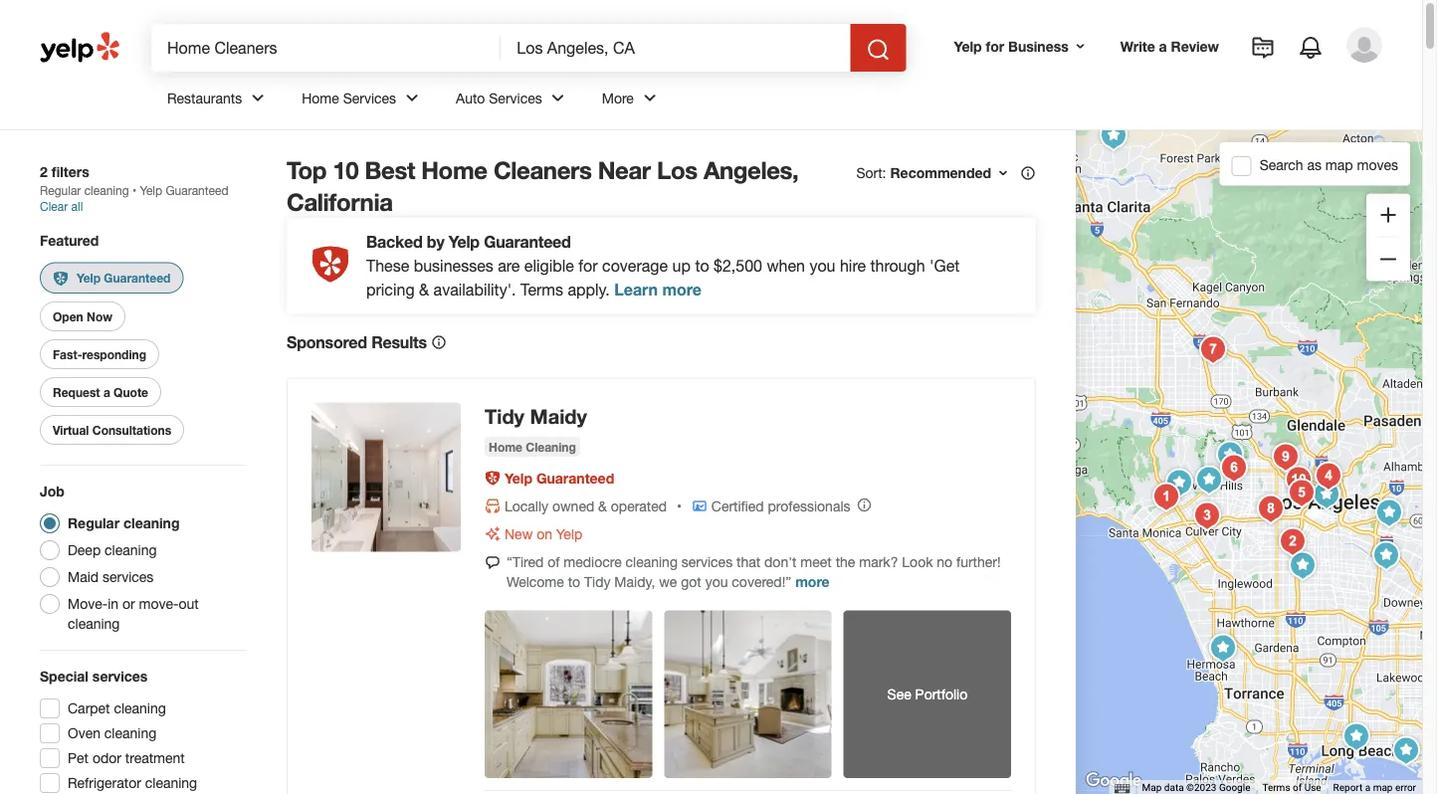 Task type: describe. For each thing, give the bounding box(es) containing it.
services for maid services
[[103, 569, 154, 585]]

learn more
[[614, 280, 702, 299]]

more link
[[796, 573, 830, 590]]

auto services link
[[440, 72, 586, 129]]

write a review link
[[1113, 28, 1227, 64]]

none field near
[[517, 37, 835, 59]]

cleaning up deep cleaning
[[123, 515, 180, 532]]

that
[[737, 554, 761, 570]]

filters
[[51, 164, 89, 180]]

keyboard shortcuts image
[[1115, 784, 1130, 794]]

16 locally owned v2 image
[[485, 498, 501, 514]]

best scv cleaning image
[[1094, 116, 1134, 156]]

virtual consultations button
[[40, 415, 184, 445]]

yelp up locally
[[505, 470, 533, 486]]

services for home services
[[343, 90, 396, 106]]

error
[[1396, 782, 1417, 794]]

got
[[681, 573, 702, 590]]

2 filters regular cleaning • yelp guaranteed clear all
[[40, 164, 229, 214]]

amy's angels cleaning image
[[1188, 496, 1227, 536]]

Find text field
[[167, 37, 485, 59]]

we
[[659, 573, 677, 590]]

1 vertical spatial terms
[[1263, 782, 1291, 794]]

no
[[937, 554, 953, 570]]

services inside "tired of mediocre cleaning services that don't meet the mark? look no further! welcome to tidy maidy, we got you covered!"
[[682, 554, 733, 570]]

eligible
[[524, 256, 574, 275]]

fast-responding
[[53, 347, 146, 361]]

we leave clean image
[[1337, 717, 1377, 757]]

1 vertical spatial regular
[[68, 515, 120, 532]]

oma's cleaners image
[[1279, 460, 1319, 500]]

maid in the usa image
[[1211, 436, 1250, 475]]

open
[[53, 310, 83, 323]]

16 certified professionals v2 image
[[692, 498, 708, 514]]

yelp up the businesses
[[449, 232, 480, 251]]

pet
[[68, 750, 89, 766]]

natalie's cleaning image
[[1194, 330, 1233, 370]]

learn more link
[[614, 280, 702, 299]]

new
[[505, 526, 533, 542]]

availability'.
[[434, 281, 516, 299]]

cleaning down 'treatment'
[[145, 775, 197, 791]]

israel's professional cleaners image
[[1370, 493, 1410, 533]]

best
[[365, 156, 415, 184]]

use
[[1305, 782, 1322, 794]]

search
[[1260, 156, 1304, 172]]

24 chevron down v2 image for restaurants
[[246, 86, 270, 110]]

group containing special services
[[34, 667, 247, 794]]

16 chevron down v2 image
[[1073, 38, 1089, 54]]

deep
[[68, 542, 101, 558]]

results
[[371, 332, 427, 351]]

a for request
[[103, 385, 110, 399]]

home services
[[302, 90, 396, 106]]

1 horizontal spatial 16 info v2 image
[[1020, 165, 1036, 181]]

request
[[53, 385, 100, 399]]

yelp for business button
[[946, 28, 1097, 64]]

cleaning down regular cleaning
[[105, 542, 157, 558]]

in
[[108, 596, 119, 612]]

a for write
[[1159, 38, 1167, 54]]

when
[[767, 256, 805, 275]]

cleaning inside 2 filters regular cleaning • yelp guaranteed clear all
[[84, 184, 129, 198]]

locally
[[505, 498, 549, 514]]

24 chevron down v2 image
[[546, 86, 570, 110]]

cleaning inside "tired of mediocre cleaning services that don't meet the mark? look no further! welcome to tidy maidy, we got you covered!"
[[626, 554, 678, 570]]

yelp inside 2 filters regular cleaning • yelp guaranteed clear all
[[140, 184, 162, 198]]

citrus fresh housekeeping image
[[1204, 629, 1243, 668]]

job
[[40, 483, 65, 500]]

maid services
[[68, 569, 154, 585]]

yelp inside yelp for business button
[[954, 38, 982, 54]]

home services link
[[286, 72, 440, 129]]

home cleaning
[[489, 440, 576, 454]]

cleaners
[[494, 156, 592, 184]]

tidy maidy
[[485, 405, 587, 429]]

0 horizontal spatial tidy
[[485, 405, 525, 429]]

cleaning inside move-in or move-out cleaning
[[68, 616, 120, 632]]

business
[[1008, 38, 1069, 54]]

deep cleaning
[[68, 542, 157, 558]]

0 horizontal spatial yelp guaranteed button
[[40, 262, 184, 294]]

home inside top 10 best home cleaners near los angeles, california
[[421, 156, 487, 184]]

review
[[1171, 38, 1219, 54]]

on
[[537, 526, 552, 542]]

or
[[122, 596, 135, 612]]

see portfolio link
[[844, 611, 1012, 778]]

certified professionals
[[712, 498, 851, 514]]

guaranteed inside 2 filters regular cleaning • yelp guaranteed clear all
[[166, 184, 229, 198]]

home cleaning link
[[485, 437, 580, 457]]

projects image
[[1251, 36, 1275, 60]]

maidy
[[530, 405, 587, 429]]

16 chevron down v2 image
[[996, 165, 1012, 181]]

recommended button
[[890, 165, 1012, 181]]

clear
[[40, 200, 68, 214]]

featured
[[40, 232, 99, 248]]

businesses
[[414, 256, 494, 275]]

16 new v2 image
[[485, 526, 501, 542]]

move-
[[139, 596, 179, 612]]

restaurants
[[167, 90, 242, 106]]

meet
[[801, 554, 832, 570]]

Near text field
[[517, 37, 835, 59]]

google image
[[1081, 769, 1147, 794]]

1 horizontal spatial group
[[1367, 194, 1411, 281]]

yelp right the on
[[556, 526, 583, 542]]

near
[[598, 156, 651, 184]]

1 horizontal spatial yelp guaranteed button
[[505, 470, 614, 487]]

cleaning up oven cleaning
[[114, 700, 166, 717]]

through
[[871, 256, 925, 275]]

report
[[1334, 782, 1363, 794]]

top 10 best home cleaners near los angeles, california
[[287, 156, 799, 216]]

for inside these businesses are eligible for coverage up to $2,500 when you hire through 'get pricing & availability'. terms apply.
[[579, 256, 598, 275]]

maidy,
[[615, 573, 655, 590]]

of for terms
[[1293, 782, 1302, 794]]

notifications image
[[1299, 36, 1323, 60]]

carpet
[[68, 700, 110, 717]]

carpet cleaning
[[68, 700, 166, 717]]

pet odor treatment
[[68, 750, 185, 766]]

aya cleaning solutions image
[[1309, 456, 1349, 496]]

owned
[[552, 498, 595, 514]]

map for as
[[1326, 156, 1354, 172]]

angeles,
[[704, 156, 799, 184]]

1 vertical spatial more
[[796, 573, 830, 590]]

backed
[[366, 232, 423, 251]]

operated
[[611, 498, 667, 514]]

1 horizontal spatial yelp guaranteed
[[505, 470, 614, 486]]



Task type: vqa. For each thing, say whether or not it's contained in the screenshot.
home for Home Cleaning
yes



Task type: locate. For each thing, give the bounding box(es) containing it.
tidy maidy image
[[312, 403, 461, 552]]

1 vertical spatial you
[[705, 573, 728, 590]]

of for "tired
[[548, 554, 560, 570]]

0 vertical spatial for
[[986, 38, 1005, 54]]

a inside 'element'
[[1159, 38, 1167, 54]]

home down tidy maidy
[[489, 440, 523, 454]]

none field find
[[167, 37, 485, 59]]

special services
[[40, 668, 148, 685]]

a right report
[[1366, 782, 1371, 794]]

to right up
[[695, 256, 709, 275]]

0 vertical spatial yelp guaranteed button
[[40, 262, 184, 294]]

a
[[1159, 38, 1167, 54], [103, 385, 110, 399], [1366, 782, 1371, 794]]

None field
[[167, 37, 485, 59], [517, 37, 835, 59]]

0 horizontal spatial 16 info v2 image
[[431, 334, 447, 350]]

maidserve image
[[1147, 477, 1187, 517]]

services
[[343, 90, 396, 106], [489, 90, 542, 106]]

report a map error
[[1334, 782, 1417, 794]]

home for home cleaning
[[489, 440, 523, 454]]

learn
[[614, 280, 658, 299]]

&
[[419, 281, 429, 299], [598, 498, 607, 514]]

0 vertical spatial 16 info v2 image
[[1020, 165, 1036, 181]]

0 horizontal spatial none field
[[167, 37, 485, 59]]

1 vertical spatial of
[[1293, 782, 1302, 794]]

auto
[[456, 90, 485, 106]]

moves
[[1357, 156, 1399, 172]]

©2023
[[1187, 782, 1217, 794]]

backed by yelp guaranteed
[[366, 232, 571, 251]]

0 vertical spatial more
[[663, 280, 702, 299]]

1 none field from the left
[[167, 37, 485, 59]]

0 vertical spatial yelp guaranteed
[[77, 271, 171, 285]]

tidy inside "tired of mediocre cleaning services that don't meet the mark? look no further! welcome to tidy maidy, we got you covered!"
[[584, 573, 611, 590]]

for up apply.
[[579, 256, 598, 275]]

option group
[[34, 482, 247, 634]]

more down the meet
[[796, 573, 830, 590]]

16 yelp guaranteed v2 image
[[53, 271, 69, 287]]

data
[[1165, 782, 1184, 794]]

business categories element
[[151, 72, 1383, 129]]

for
[[986, 38, 1005, 54], [579, 256, 598, 275]]

map right "as"
[[1326, 156, 1354, 172]]

24 chevron down v2 image left auto
[[400, 86, 424, 110]]

home
[[302, 90, 339, 106], [421, 156, 487, 184], [489, 440, 523, 454]]

you inside these businesses are eligible for coverage up to $2,500 when you hire through 'get pricing & availability'. terms apply.
[[810, 256, 836, 275]]

1 horizontal spatial &
[[598, 498, 607, 514]]

0 vertical spatial map
[[1326, 156, 1354, 172]]

24 chevron down v2 image right more
[[638, 86, 662, 110]]

0 horizontal spatial 24 chevron down v2 image
[[246, 86, 270, 110]]

guaranteed up owned
[[536, 470, 614, 486]]

16 info v2 image right results
[[431, 334, 447, 350]]

home right best
[[421, 156, 487, 184]]

1 horizontal spatial tidy
[[584, 573, 611, 590]]

yelp for business
[[954, 38, 1069, 54]]

cleaning
[[526, 440, 576, 454]]

1 horizontal spatial a
[[1159, 38, 1167, 54]]

odor
[[92, 750, 121, 766]]

tidy up home cleaning
[[485, 405, 525, 429]]

24 chevron down v2 image right restaurants
[[246, 86, 270, 110]]

hire
[[840, 256, 866, 275]]

1 horizontal spatial to
[[695, 256, 709, 275]]

home inside business categories element
[[302, 90, 339, 106]]

1 vertical spatial for
[[579, 256, 598, 275]]

group
[[1367, 194, 1411, 281], [34, 667, 247, 794]]

you
[[810, 256, 836, 275], [705, 573, 728, 590]]

map left error
[[1373, 782, 1393, 794]]

1 horizontal spatial you
[[810, 256, 836, 275]]

"tired
[[507, 554, 544, 570]]

0 horizontal spatial a
[[103, 385, 110, 399]]

0 horizontal spatial of
[[548, 554, 560, 570]]

2 vertical spatial home
[[489, 440, 523, 454]]

yelp right 16 yelp guaranteed v2 icon
[[77, 271, 101, 285]]

iconyelpguaranteedbadgesmall image
[[485, 470, 501, 486], [485, 470, 501, 486]]

0 horizontal spatial you
[[705, 573, 728, 590]]

16 info v2 image
[[1020, 165, 1036, 181], [431, 334, 447, 350]]

services up got
[[682, 554, 733, 570]]

to
[[695, 256, 709, 275], [568, 573, 581, 590]]

refrigerator
[[68, 775, 141, 791]]

home cleaning button
[[485, 437, 580, 457]]

0 vertical spatial to
[[695, 256, 709, 275]]

tidy maidy image
[[1190, 460, 1229, 500]]

2 none field from the left
[[517, 37, 835, 59]]

yelp left business
[[954, 38, 982, 54]]

1 horizontal spatial 24 chevron down v2 image
[[400, 86, 424, 110]]

16 info v2 image right 16 chevron down v2 icon
[[1020, 165, 1036, 181]]

2 horizontal spatial a
[[1366, 782, 1371, 794]]

new on yelp
[[505, 526, 583, 542]]

3 24 chevron down v2 image from the left
[[638, 86, 662, 110]]

map for a
[[1373, 782, 1393, 794]]

responding
[[82, 347, 146, 361]]

services for special services
[[92, 668, 148, 685]]

24 chevron down v2 image inside home services link
[[400, 86, 424, 110]]

home inside button
[[489, 440, 523, 454]]

more down up
[[663, 280, 702, 299]]

of inside "tired of mediocre cleaning services that don't meet the mark? look no further! welcome to tidy maidy, we got you covered!"
[[548, 554, 560, 570]]

1 vertical spatial map
[[1373, 782, 1393, 794]]

0 vertical spatial you
[[810, 256, 836, 275]]

services up carpet cleaning
[[92, 668, 148, 685]]

you left hire on the top right
[[810, 256, 836, 275]]

google
[[1219, 782, 1251, 794]]

to inside "tired of mediocre cleaning services that don't meet the mark? look no further! welcome to tidy maidy, we got you covered!"
[[568, 573, 581, 590]]

0 horizontal spatial yelp guaranteed
[[77, 271, 171, 285]]

yelp guaranteed up now
[[77, 271, 171, 285]]

hercules cleaning services image
[[1251, 489, 1291, 529]]

cleaning left • at the top of the page
[[84, 184, 129, 198]]

1 horizontal spatial terms
[[1263, 782, 1291, 794]]

1 horizontal spatial for
[[986, 38, 1005, 54]]

tidy down mediocre
[[584, 573, 611, 590]]

0 vertical spatial home
[[302, 90, 339, 106]]

0 horizontal spatial group
[[34, 667, 247, 794]]

none field up home services
[[167, 37, 485, 59]]

anita's cleaning image
[[1282, 473, 1322, 513]]

ester's cleaners image
[[1283, 546, 1323, 586]]

regular up 'deep'
[[68, 515, 120, 532]]

option group containing job
[[34, 482, 247, 634]]

24 chevron down v2 image inside more link
[[638, 86, 662, 110]]

of up welcome
[[548, 554, 560, 570]]

guaranteed right • at the top of the page
[[166, 184, 229, 198]]

0 horizontal spatial to
[[568, 573, 581, 590]]

the
[[836, 554, 855, 570]]

you inside "tired of mediocre cleaning services that don't meet the mark? look no further! welcome to tidy maidy, we got you covered!"
[[705, 573, 728, 590]]

map
[[1142, 782, 1162, 794]]

a right write
[[1159, 38, 1167, 54]]

coverage
[[602, 256, 668, 275]]

0 horizontal spatial home
[[302, 90, 339, 106]]

0 vertical spatial regular
[[40, 184, 81, 198]]

24 chevron down v2 image inside restaurants link
[[246, 86, 270, 110]]

los
[[657, 156, 697, 184]]

zoom in image
[[1377, 203, 1401, 227]]

to inside these businesses are eligible for coverage up to $2,500 when you hire through 'get pricing & availability'. terms apply.
[[695, 256, 709, 275]]

sort:
[[857, 165, 886, 181]]

1 vertical spatial group
[[34, 667, 247, 794]]

& right pricing
[[419, 281, 429, 299]]

0 vertical spatial &
[[419, 281, 429, 299]]

1 horizontal spatial more
[[796, 573, 830, 590]]

2 services from the left
[[489, 90, 542, 106]]

services for auto services
[[489, 90, 542, 106]]

2 vertical spatial a
[[1366, 782, 1371, 794]]

1 vertical spatial tidy
[[584, 573, 611, 590]]

to down mediocre
[[568, 573, 581, 590]]

2 horizontal spatial home
[[489, 440, 523, 454]]

1 vertical spatial &
[[598, 498, 607, 514]]

mark?
[[859, 554, 898, 570]]

sponsored
[[287, 332, 367, 351]]

jaycee cleaning image
[[1387, 731, 1427, 771]]

of
[[548, 554, 560, 570], [1293, 782, 1302, 794]]

0 vertical spatial of
[[548, 554, 560, 570]]

user actions element
[[938, 25, 1411, 147]]

are
[[498, 256, 520, 275]]

16 speech v2 image
[[485, 555, 501, 571]]

zoom out image
[[1377, 247, 1401, 271]]

consultations
[[92, 423, 171, 437]]

regular cleaning
[[68, 515, 180, 532]]

a for report
[[1366, 782, 1371, 794]]

see
[[888, 686, 912, 703]]

up
[[673, 256, 691, 275]]

quote
[[114, 385, 148, 399]]

None search field
[[151, 24, 911, 72]]

write a review
[[1121, 38, 1219, 54]]

a inside button
[[103, 385, 110, 399]]

neato cleaning image
[[1215, 448, 1254, 488]]

terms inside these businesses are eligible for coverage up to $2,500 when you hire through 'get pricing & availability'. terms apply.
[[521, 281, 563, 299]]

you right got
[[705, 573, 728, 590]]

of left use
[[1293, 782, 1302, 794]]

guaranteed up now
[[104, 271, 171, 285]]

covered!"
[[732, 573, 792, 590]]

24 chevron down v2 image
[[246, 86, 270, 110], [400, 86, 424, 110], [638, 86, 662, 110]]

services left 24 chevron down v2 image
[[489, 90, 542, 106]]

home for home services
[[302, 90, 339, 106]]

0 horizontal spatial terms
[[521, 281, 563, 299]]

restaurants link
[[151, 72, 286, 129]]

1 24 chevron down v2 image from the left
[[246, 86, 270, 110]]

0 horizontal spatial for
[[579, 256, 598, 275]]

oven cleaning
[[68, 725, 157, 742]]

locally owned & operated
[[505, 498, 667, 514]]

1 services from the left
[[343, 90, 396, 106]]

0 vertical spatial terms
[[521, 281, 563, 299]]

services down find text box
[[343, 90, 396, 106]]

virtual
[[53, 423, 89, 437]]

yelp guaranteed up owned
[[505, 470, 614, 486]]

terms of use link
[[1263, 782, 1322, 794]]

1 vertical spatial 16 info v2 image
[[431, 334, 447, 350]]

$2,500
[[714, 256, 763, 275]]

services up or
[[103, 569, 154, 585]]

0 horizontal spatial &
[[419, 281, 429, 299]]

0 horizontal spatial services
[[343, 90, 396, 106]]

cleaning
[[84, 184, 129, 198], [123, 515, 180, 532], [105, 542, 157, 558], [626, 554, 678, 570], [68, 616, 120, 632], [114, 700, 166, 717], [104, 725, 157, 742], [145, 775, 197, 791]]

yelp
[[954, 38, 982, 54], [140, 184, 162, 198], [449, 232, 480, 251], [77, 271, 101, 285], [505, 470, 533, 486], [556, 526, 583, 542]]

featured group
[[36, 230, 247, 449]]

1 horizontal spatial services
[[489, 90, 542, 106]]

greg r. image
[[1347, 27, 1383, 63]]

move-
[[68, 596, 108, 612]]

1 vertical spatial to
[[568, 573, 581, 590]]

cleaning up pet odor treatment
[[104, 725, 157, 742]]

top
[[287, 156, 327, 184]]

1 vertical spatial a
[[103, 385, 110, 399]]

2 24 chevron down v2 image from the left
[[400, 86, 424, 110]]

yelp guaranteed button up owned
[[505, 470, 614, 487]]

iconyelpguaranteedlarge image
[[311, 245, 350, 284], [311, 245, 350, 284]]

maid
[[68, 569, 99, 585]]

home down find field
[[302, 90, 339, 106]]

a left quote
[[103, 385, 110, 399]]

yelp inside the "featured" group
[[77, 271, 101, 285]]

search as map moves
[[1260, 156, 1399, 172]]

map region
[[901, 26, 1438, 794]]

beeneat cleaning solutions image
[[1367, 536, 1407, 576]]

request a quote
[[53, 385, 148, 399]]

cleaning up we
[[626, 554, 678, 570]]

1 vertical spatial yelp guaranteed
[[505, 470, 614, 486]]

regular up the clear all link
[[40, 184, 81, 198]]

these businesses are eligible for coverage up to $2,500 when you hire through 'get pricing & availability'. terms apply.
[[366, 256, 960, 299]]

0 horizontal spatial more
[[663, 280, 702, 299]]

king david housekeeping image
[[1273, 522, 1313, 562]]

10
[[333, 156, 359, 184]]

fresh nest image
[[1266, 438, 1306, 477]]

yelp guaranteed inside the "featured" group
[[77, 271, 171, 285]]

1 horizontal spatial home
[[421, 156, 487, 184]]

yelp guaranteed button up now
[[40, 262, 184, 294]]

recommended
[[890, 165, 992, 181]]

terms left use
[[1263, 782, 1291, 794]]

these
[[366, 256, 409, 275]]

1 vertical spatial yelp guaranteed button
[[505, 470, 614, 487]]

guaranteed up are
[[484, 232, 571, 251]]

auto services
[[456, 90, 542, 106]]

professionals
[[768, 498, 851, 514]]

now
[[87, 310, 112, 323]]

search image
[[867, 38, 891, 62]]

info icon image
[[857, 497, 873, 513], [857, 497, 873, 513]]

24 chevron down v2 image for home services
[[400, 86, 424, 110]]

mediocre
[[564, 554, 622, 570]]

move-in or move-out cleaning
[[68, 596, 199, 632]]

terms down eligible
[[521, 281, 563, 299]]

guaranteed inside the "featured" group
[[104, 271, 171, 285]]

regular inside 2 filters regular cleaning • yelp guaranteed clear all
[[40, 184, 81, 198]]

1 horizontal spatial map
[[1373, 782, 1393, 794]]

terms of use
[[1263, 782, 1322, 794]]

more
[[663, 280, 702, 299], [796, 573, 830, 590]]

0 horizontal spatial map
[[1326, 156, 1354, 172]]

0 vertical spatial a
[[1159, 38, 1167, 54]]

further!
[[957, 554, 1001, 570]]

zara cleaning services image
[[1307, 475, 1347, 515]]

& right owned
[[598, 498, 607, 514]]

yelp right • at the top of the page
[[140, 184, 162, 198]]

sponsored results
[[287, 332, 427, 351]]

none field up more link
[[517, 37, 835, 59]]

1 vertical spatial home
[[421, 156, 487, 184]]

special
[[40, 668, 89, 685]]

virtual consultations
[[53, 423, 171, 437]]

oven
[[68, 725, 100, 742]]

0 vertical spatial group
[[1367, 194, 1411, 281]]

24 chevron down v2 image for more
[[638, 86, 662, 110]]

for inside button
[[986, 38, 1005, 54]]

maid for la home and office cleaning service image
[[1160, 463, 1200, 503]]

out
[[179, 596, 199, 612]]

treatment
[[125, 750, 185, 766]]

fast-
[[53, 347, 82, 361]]

1 horizontal spatial none field
[[517, 37, 835, 59]]

cleaning down move-
[[68, 616, 120, 632]]

0 vertical spatial tidy
[[485, 405, 525, 429]]

2 horizontal spatial 24 chevron down v2 image
[[638, 86, 662, 110]]

by
[[427, 232, 445, 251]]

for left business
[[986, 38, 1005, 54]]

& inside these businesses are eligible for coverage up to $2,500 when you hire through 'get pricing & availability'. terms apply.
[[419, 281, 429, 299]]

1 horizontal spatial of
[[1293, 782, 1302, 794]]



